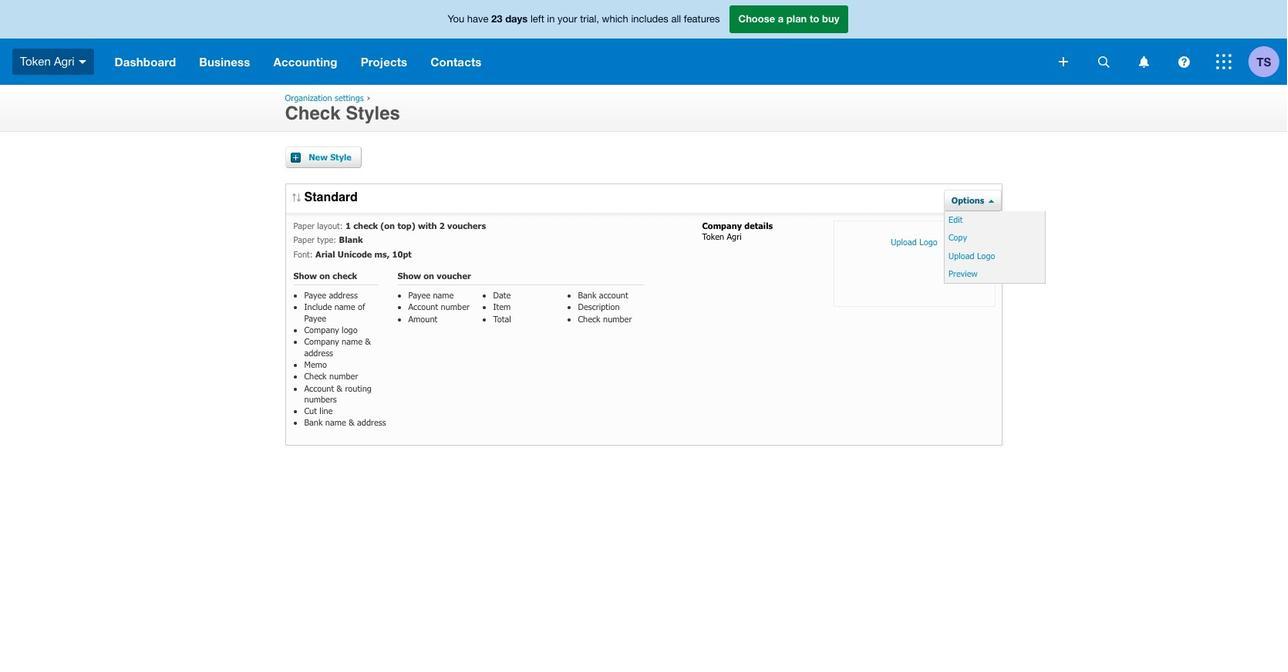 Task type: vqa. For each thing, say whether or not it's contained in the screenshot.
Style
yes



Task type: describe. For each thing, give the bounding box(es) containing it.
amount
[[409, 314, 438, 324]]

your
[[558, 13, 578, 25]]

1 vertical spatial &
[[337, 383, 343, 393]]

details
[[745, 221, 773, 231]]

agri inside company details token agri
[[727, 232, 742, 242]]

check inside 'paper layout: 1 check (on top) with 2 vouchers paper type: blank font: arial unicode ms, 10pt'
[[354, 221, 378, 231]]

accounting button
[[262, 39, 349, 85]]

of
[[358, 302, 365, 312]]

check inside organization settings › check styles
[[285, 103, 341, 124]]

unicode
[[338, 249, 372, 259]]

ts
[[1257, 54, 1272, 68]]

dashboard
[[115, 55, 176, 69]]

projects button
[[349, 39, 419, 85]]

organization
[[285, 93, 332, 103]]

organization settings › check styles
[[285, 93, 400, 124]]

left
[[531, 13, 545, 25]]

routing
[[345, 383, 372, 393]]

you have 23 days left in your trial, which includes all features
[[448, 13, 720, 25]]

1 vertical spatial check
[[333, 271, 357, 281]]

1 vertical spatial company
[[304, 325, 339, 335]]

1 horizontal spatial &
[[349, 418, 355, 428]]

token agri button
[[0, 39, 103, 85]]

memo
[[304, 360, 327, 370]]

total
[[493, 314, 511, 324]]

all
[[672, 13, 681, 25]]

1 paper from the top
[[294, 221, 315, 231]]

account
[[599, 290, 629, 300]]

show for show on voucher
[[398, 271, 421, 281]]

›
[[367, 93, 371, 103]]

include
[[304, 302, 332, 312]]

0 horizontal spatial upload logo
[[891, 237, 938, 247]]

1 vertical spatial upload
[[949, 250, 975, 260]]

line
[[320, 406, 333, 416]]

ms,
[[375, 249, 390, 259]]

token inside company details token agri
[[703, 232, 725, 242]]

features
[[684, 13, 720, 25]]

vouchers
[[448, 221, 486, 231]]

svg image inside token agri popup button
[[78, 60, 86, 64]]

edit
[[949, 215, 963, 225]]

show on voucher
[[398, 271, 471, 281]]

buy
[[823, 13, 840, 25]]

token agri
[[20, 55, 75, 68]]

arial
[[316, 249, 335, 259]]

cut
[[304, 406, 317, 416]]

name down show on voucher
[[433, 290, 454, 300]]

logo
[[342, 325, 358, 335]]

days
[[506, 13, 528, 25]]

bank inside bank account account number
[[578, 290, 597, 300]]

account inside payee address include name of payee company logo company name & address memo check number account & routing numbers cut line bank name & address
[[304, 383, 334, 393]]

2
[[440, 221, 445, 231]]

on for voucher
[[424, 271, 435, 281]]

dashboard link
[[103, 39, 188, 85]]

(on
[[381, 221, 395, 231]]

show on check
[[294, 271, 357, 281]]

type:
[[317, 235, 337, 245]]

show for show on check
[[294, 271, 317, 281]]

item
[[493, 302, 511, 312]]

number inside payee address include name of payee company logo company name & address memo check number account & routing numbers cut line bank name & address
[[329, 371, 358, 381]]

svg image
[[1059, 57, 1069, 66]]

payee down include
[[304, 313, 326, 323]]

you
[[448, 13, 465, 25]]

description
[[578, 302, 620, 312]]

in
[[547, 13, 555, 25]]

1
[[346, 221, 351, 231]]

date
[[493, 290, 511, 300]]

bank account account number
[[409, 290, 629, 312]]

1 horizontal spatial upload logo
[[949, 250, 996, 260]]

accounting
[[274, 55, 338, 69]]

account inside bank account account number
[[409, 302, 438, 312]]

style
[[330, 152, 352, 162]]

numbers
[[304, 394, 337, 404]]

name down line
[[326, 418, 346, 428]]

includes
[[631, 13, 669, 25]]

voucher
[[437, 271, 471, 281]]

2 horizontal spatial &
[[365, 337, 371, 347]]

with
[[418, 221, 437, 231]]

standard
[[304, 191, 358, 204]]

settings
[[335, 93, 364, 103]]

0 vertical spatial logo
[[920, 237, 938, 247]]

projects
[[361, 55, 408, 69]]

2 vertical spatial company
[[304, 337, 339, 347]]

0 vertical spatial address
[[329, 290, 358, 300]]



Task type: locate. For each thing, give the bounding box(es) containing it.
banner
[[0, 0, 1288, 85]]

payee for payee name
[[409, 290, 431, 300]]

0 vertical spatial &
[[365, 337, 371, 347]]

1 horizontal spatial on
[[424, 271, 435, 281]]

address down show on check
[[329, 290, 358, 300]]

company up memo
[[304, 337, 339, 347]]

ts button
[[1249, 39, 1288, 85]]

top)
[[398, 221, 416, 231]]

name left of
[[335, 302, 355, 312]]

bank down cut
[[304, 418, 323, 428]]

organization settings link
[[285, 93, 364, 103]]

&
[[365, 337, 371, 347], [337, 383, 343, 393], [349, 418, 355, 428]]

layout:
[[317, 221, 343, 231]]

0 vertical spatial check
[[285, 103, 341, 124]]

1 vertical spatial account
[[304, 383, 334, 393]]

paper up font:
[[294, 235, 315, 245]]

plan
[[787, 13, 807, 25]]

0 horizontal spatial account
[[304, 383, 334, 393]]

upload left copy
[[891, 237, 917, 247]]

check down unicode
[[333, 271, 357, 281]]

copy link
[[945, 229, 1057, 247]]

have
[[467, 13, 489, 25]]

bank up "description"
[[578, 290, 597, 300]]

check right '1'
[[354, 221, 378, 231]]

2 horizontal spatial number
[[603, 314, 632, 324]]

2 on from the left
[[424, 271, 435, 281]]

payee up include
[[304, 290, 326, 300]]

payee up amount
[[409, 290, 431, 300]]

company inside company details token agri
[[703, 221, 742, 231]]

check up new
[[285, 103, 341, 124]]

description amount
[[409, 302, 620, 324]]

account
[[409, 302, 438, 312], [304, 383, 334, 393]]

0 horizontal spatial on
[[320, 271, 330, 281]]

new style
[[309, 152, 352, 162]]

1 vertical spatial check
[[578, 314, 601, 324]]

contacts
[[431, 55, 482, 69]]

new style link
[[285, 147, 361, 168]]

agri inside popup button
[[54, 55, 75, 68]]

company details token agri
[[703, 221, 773, 242]]

bank
[[578, 290, 597, 300], [304, 418, 323, 428]]

upload logo link
[[834, 221, 996, 307], [945, 247, 1057, 265]]

logo left copy
[[920, 237, 938, 247]]

0 vertical spatial account
[[409, 302, 438, 312]]

2 paper from the top
[[294, 235, 315, 245]]

upload
[[891, 237, 917, 247], [949, 250, 975, 260]]

1 horizontal spatial number
[[441, 302, 470, 312]]

0 vertical spatial number
[[441, 302, 470, 312]]

new
[[309, 152, 328, 162]]

to
[[810, 13, 820, 25]]

1 vertical spatial address
[[304, 348, 333, 358]]

upload logo
[[891, 237, 938, 247], [949, 250, 996, 260]]

0 vertical spatial check
[[354, 221, 378, 231]]

number down payee name
[[441, 302, 470, 312]]

payee for payee address include name of payee company logo company name & address memo check number account & routing numbers cut line bank name & address
[[304, 290, 326, 300]]

copy
[[949, 232, 968, 243]]

show down font:
[[294, 271, 317, 281]]

address
[[329, 290, 358, 300], [304, 348, 333, 358], [357, 418, 386, 428]]

font:
[[294, 249, 313, 259]]

account up amount
[[409, 302, 438, 312]]

paper left layout:
[[294, 221, 315, 231]]

name down logo
[[342, 337, 363, 347]]

2 vertical spatial number
[[329, 371, 358, 381]]

0 horizontal spatial agri
[[54, 55, 75, 68]]

contacts button
[[419, 39, 493, 85]]

& left routing
[[337, 383, 343, 393]]

0 vertical spatial bank
[[578, 290, 597, 300]]

token
[[20, 55, 51, 68], [703, 232, 725, 242]]

show down 10pt
[[398, 271, 421, 281]]

1 vertical spatial bank
[[304, 418, 323, 428]]

name
[[433, 290, 454, 300], [335, 302, 355, 312], [342, 337, 363, 347], [326, 418, 346, 428]]

1 horizontal spatial account
[[409, 302, 438, 312]]

0 horizontal spatial token
[[20, 55, 51, 68]]

0 horizontal spatial bank
[[304, 418, 323, 428]]

check
[[285, 103, 341, 124], [578, 314, 601, 324], [304, 371, 327, 381]]

0 vertical spatial paper
[[294, 221, 315, 231]]

number down "description"
[[603, 314, 632, 324]]

number
[[441, 302, 470, 312], [603, 314, 632, 324], [329, 371, 358, 381]]

number up routing
[[329, 371, 358, 381]]

0 vertical spatial company
[[703, 221, 742, 231]]

check down "description"
[[578, 314, 601, 324]]

check number
[[578, 314, 632, 324]]

1 vertical spatial paper
[[294, 235, 315, 245]]

payee address include name of payee company logo company name & address memo check number account & routing numbers cut line bank name & address
[[304, 290, 386, 428]]

2 vertical spatial check
[[304, 371, 327, 381]]

1 on from the left
[[320, 271, 330, 281]]

0 horizontal spatial logo
[[920, 237, 938, 247]]

0 vertical spatial upload
[[891, 237, 917, 247]]

2 show from the left
[[398, 271, 421, 281]]

0 horizontal spatial show
[[294, 271, 317, 281]]

banner containing ts
[[0, 0, 1288, 85]]

1 horizontal spatial bank
[[578, 290, 597, 300]]

choose
[[739, 13, 776, 25]]

upload logo up preview
[[949, 250, 996, 260]]

logo down copy link
[[978, 250, 996, 260]]

preview link
[[945, 265, 1057, 283]]

0 horizontal spatial upload
[[891, 237, 917, 247]]

upload up preview
[[949, 250, 975, 260]]

show
[[294, 271, 317, 281], [398, 271, 421, 281]]

paper layout: 1 check (on top) with 2 vouchers paper type: blank font: arial unicode ms, 10pt
[[294, 221, 486, 259]]

check inside payee address include name of payee company logo company name & address memo check number account & routing numbers cut line bank name & address
[[304, 371, 327, 381]]

business
[[199, 55, 250, 69]]

1 vertical spatial upload logo
[[949, 250, 996, 260]]

a
[[778, 13, 784, 25]]

svg image
[[1217, 54, 1232, 69], [1098, 56, 1110, 68], [1139, 56, 1149, 68], [1179, 56, 1190, 68], [78, 60, 86, 64]]

agri
[[54, 55, 75, 68], [727, 232, 742, 242]]

payee name
[[409, 290, 454, 300]]

& down routing
[[349, 418, 355, 428]]

on down arial
[[320, 271, 330, 281]]

on up payee name
[[424, 271, 435, 281]]

company left details
[[703, 221, 742, 231]]

company down include
[[304, 325, 339, 335]]

edit link
[[945, 211, 1057, 229]]

payee
[[304, 290, 326, 300], [409, 290, 431, 300], [304, 313, 326, 323]]

choose a plan to buy
[[739, 13, 840, 25]]

0 horizontal spatial &
[[337, 383, 343, 393]]

trial,
[[580, 13, 600, 25]]

0 vertical spatial upload logo
[[891, 237, 938, 247]]

bank inside payee address include name of payee company logo company name & address memo check number account & routing numbers cut line bank name & address
[[304, 418, 323, 428]]

& down of
[[365, 337, 371, 347]]

blank
[[339, 235, 363, 245]]

preview
[[949, 268, 978, 278]]

23
[[492, 13, 503, 25]]

token inside popup button
[[20, 55, 51, 68]]

styles
[[346, 103, 400, 124]]

1 horizontal spatial upload
[[949, 250, 975, 260]]

0 vertical spatial token
[[20, 55, 51, 68]]

1 horizontal spatial logo
[[978, 250, 996, 260]]

address up memo
[[304, 348, 333, 358]]

account up the numbers
[[304, 383, 334, 393]]

1 horizontal spatial token
[[703, 232, 725, 242]]

company
[[703, 221, 742, 231], [304, 325, 339, 335], [304, 337, 339, 347]]

number inside bank account account number
[[441, 302, 470, 312]]

0 horizontal spatial number
[[329, 371, 358, 381]]

logo
[[920, 237, 938, 247], [978, 250, 996, 260]]

1 vertical spatial agri
[[727, 232, 742, 242]]

1 vertical spatial number
[[603, 314, 632, 324]]

1 vertical spatial logo
[[978, 250, 996, 260]]

upload logo left copy
[[891, 237, 938, 247]]

paper
[[294, 221, 315, 231], [294, 235, 315, 245]]

1 show from the left
[[294, 271, 317, 281]]

options
[[952, 195, 985, 205]]

business button
[[188, 39, 262, 85]]

which
[[602, 13, 629, 25]]

check
[[354, 221, 378, 231], [333, 271, 357, 281]]

1 horizontal spatial show
[[398, 271, 421, 281]]

on for check
[[320, 271, 330, 281]]

1 horizontal spatial agri
[[727, 232, 742, 242]]

2 vertical spatial &
[[349, 418, 355, 428]]

check down memo
[[304, 371, 327, 381]]

2 vertical spatial address
[[357, 418, 386, 428]]

10pt
[[392, 249, 412, 259]]

0 vertical spatial agri
[[54, 55, 75, 68]]

1 vertical spatial token
[[703, 232, 725, 242]]

address down routing
[[357, 418, 386, 428]]



